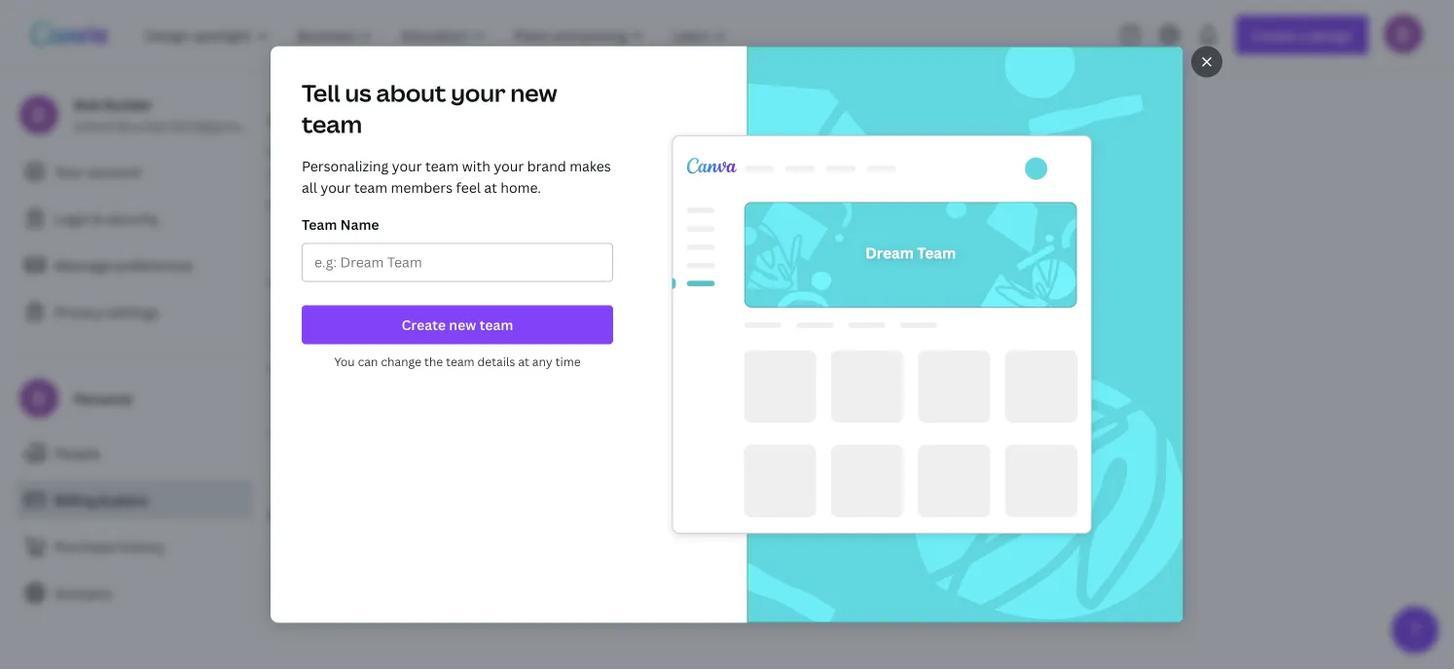 Task type: locate. For each thing, give the bounding box(es) containing it.
team down issuing country
[[302, 215, 337, 234]]

the down under
[[425, 354, 443, 370]]

under
[[398, 337, 426, 350]]

details
[[478, 354, 516, 370]]

team up id.
[[480, 316, 514, 334]]

id for tax id enter this information if you are a tax-exempt organization. only supported countries are shown.
[[301, 110, 320, 133]]

tax up enter
[[269, 110, 297, 133]]

1 horizontal spatial at
[[518, 354, 530, 370]]

1 vertical spatial name
[[319, 337, 345, 350]]

about
[[376, 77, 446, 109]]

login
[[55, 209, 90, 227]]

new up tax
[[449, 316, 476, 334]]

team
[[302, 108, 362, 140], [426, 157, 459, 175], [354, 178, 388, 197], [480, 316, 514, 334], [446, 354, 475, 370]]

members
[[391, 178, 453, 197]]

on
[[345, 429, 357, 442]]

your left tax
[[428, 337, 450, 350]]

privacy settings link
[[16, 292, 253, 331]]

your up tax id enter this information if you are a tax-exempt organization. only supported countries are shown. at the left of page
[[451, 77, 506, 109]]

tax for tax id enter this information if you are a tax-exempt organization. only supported countries are shown.
[[269, 110, 297, 133]]

team down 'will'
[[269, 505, 315, 529]]

0 vertical spatial at
[[484, 178, 498, 197]]

top level navigation element
[[132, 16, 743, 55]]

0 horizontal spatial new
[[449, 316, 476, 334]]

purchase history
[[55, 537, 165, 556]]

name
[[341, 215, 379, 234]]

is
[[291, 337, 298, 350]]

this will appear on your invoice.
[[269, 429, 420, 442]]

preferences
[[114, 256, 193, 274]]

0 horizontal spatial are
[[407, 164, 428, 183]]

new inside tell us about your new team
[[511, 77, 558, 109]]

1 horizontal spatial are
[[456, 143, 477, 161]]

new
[[511, 77, 558, 109], [449, 316, 476, 334]]

team down personalizing
[[354, 178, 388, 197]]

this left 'will'
[[269, 429, 288, 442]]

0 vertical spatial &
[[94, 209, 103, 227]]

makes
[[570, 157, 611, 175]]

country
[[311, 195, 356, 211]]

tax
[[269, 110, 297, 133], [269, 362, 287, 378]]

& left plans
[[99, 490, 109, 509]]

bob
[[74, 95, 101, 113]]

this left is
[[269, 337, 288, 350]]

if
[[416, 143, 425, 161]]

at right feel
[[484, 178, 498, 197]]

team inside tell us about your new team
[[302, 108, 362, 140]]

personalizing
[[302, 157, 389, 175]]

1 vertical spatial at
[[518, 354, 530, 370]]

new inside create new team button
[[449, 316, 476, 334]]

1 vertical spatial tax
[[269, 362, 287, 378]]

are
[[456, 143, 477, 161], [407, 164, 428, 183]]

registered
[[347, 337, 395, 350]]

team up this
[[302, 108, 362, 140]]

1 horizontal spatial new
[[511, 77, 558, 109]]

are left a
[[456, 143, 477, 161]]

name
[[357, 271, 389, 287], [319, 337, 345, 350]]

id
[[301, 110, 320, 133], [290, 362, 303, 378]]

&
[[94, 209, 103, 227], [99, 490, 109, 509]]

tax left you
[[269, 362, 287, 378]]

1 horizontal spatial name
[[357, 271, 389, 287]]

your account
[[55, 162, 141, 181]]

security
[[106, 209, 159, 227]]

2 this from the top
[[269, 429, 288, 442]]

& right login
[[94, 209, 103, 227]]

1 vertical spatial this
[[269, 429, 288, 442]]

privacy
[[55, 302, 103, 321]]

0 vertical spatial are
[[456, 143, 477, 161]]

0 vertical spatial the
[[300, 337, 316, 350]]

0 vertical spatial new
[[511, 77, 558, 109]]

1 vertical spatial are
[[407, 164, 428, 183]]

your up home.
[[494, 157, 524, 175]]

1 vertical spatial team
[[269, 505, 315, 529]]

billing
[[55, 490, 96, 509]]

purchase
[[55, 537, 115, 556]]

0 vertical spatial this
[[269, 337, 288, 350]]

this for this will appear on your invoice.
[[269, 429, 288, 442]]

brand
[[527, 157, 567, 175]]

new up exempt
[[511, 77, 558, 109]]

tell us about your new team
[[302, 77, 558, 140]]

id inside tax id enter this information if you are a tax-exempt organization. only supported countries are shown.
[[301, 110, 320, 133]]

your
[[451, 77, 506, 109], [392, 157, 422, 175], [494, 157, 524, 175], [321, 178, 351, 197], [428, 337, 450, 350], [359, 429, 381, 442]]

name right company in the top of the page
[[357, 271, 389, 287]]

team
[[302, 215, 337, 234], [269, 505, 315, 529]]

are down if
[[407, 164, 428, 183]]

0 vertical spatial team
[[302, 215, 337, 234]]

at left any at the bottom of the page
[[518, 354, 530, 370]]

with
[[462, 157, 491, 175]]

at
[[484, 178, 498, 197], [518, 354, 530, 370]]

2 tax from the top
[[269, 362, 287, 378]]

exempt
[[516, 143, 565, 161]]

tax inside tax id enter this information if you are a tax-exempt organization. only supported countries are shown.
[[269, 110, 297, 133]]

1 vertical spatial &
[[99, 490, 109, 509]]

Team Name text field
[[315, 244, 601, 281]]

any
[[533, 354, 553, 370]]

this
[[269, 337, 288, 350], [269, 429, 288, 442]]

your up members
[[392, 157, 422, 175]]

0 vertical spatial id
[[301, 110, 320, 133]]

name up you
[[319, 337, 345, 350]]

1 tax from the top
[[269, 110, 297, 133]]

1 vertical spatial new
[[449, 316, 476, 334]]

1 vertical spatial the
[[425, 354, 443, 370]]

the right is
[[300, 337, 316, 350]]

0 horizontal spatial name
[[319, 337, 345, 350]]

1 this from the top
[[269, 337, 288, 350]]

organization.
[[569, 143, 653, 161]]

purchase history link
[[16, 527, 253, 566]]

this
[[308, 143, 332, 161]]

a
[[481, 143, 488, 161]]

team for team name
[[302, 215, 337, 234]]

0 vertical spatial tax
[[269, 110, 297, 133]]

the
[[300, 337, 316, 350], [425, 354, 443, 370]]

plans
[[112, 490, 148, 509]]

at inside the personalizing your team with your brand makes all your team members feel at home.
[[484, 178, 498, 197]]

personal
[[74, 389, 132, 408]]

1 vertical spatial id
[[290, 362, 303, 378]]

0 horizontal spatial at
[[484, 178, 498, 197]]

billing & plans
[[55, 490, 148, 509]]

privacy settings
[[55, 302, 159, 321]]

feel
[[456, 178, 481, 197]]

id down tell
[[301, 110, 320, 133]]

legal
[[269, 271, 299, 287]]

& for billing
[[99, 490, 109, 509]]

account
[[88, 162, 141, 181]]

your account link
[[16, 152, 253, 191]]

id down is
[[290, 362, 303, 378]]



Task type: vqa. For each thing, say whether or not it's contained in the screenshot.
fourth group
no



Task type: describe. For each thing, give the bounding box(es) containing it.
your down personalizing
[[321, 178, 351, 197]]

b0bth3builder2k23@gmail.com
[[74, 116, 281, 135]]

all
[[302, 178, 317, 197]]

0 horizontal spatial the
[[300, 337, 316, 350]]

Enter your legal company name text field
[[281, 298, 743, 335]]

only
[[657, 143, 688, 161]]

people link
[[16, 433, 253, 472]]

id for tax id
[[290, 362, 303, 378]]

create new team button
[[302, 305, 614, 344]]

tax id enter this information if you are a tax-exempt organization. only supported countries are shown.
[[269, 110, 688, 183]]

invoice.
[[383, 429, 420, 442]]

you
[[334, 354, 355, 370]]

legal company name
[[269, 271, 389, 287]]

shown.
[[431, 164, 477, 183]]

history
[[119, 537, 165, 556]]

enter
[[269, 143, 304, 161]]

tax-
[[491, 143, 516, 161]]

message preferences link
[[16, 245, 253, 284]]

issuing country
[[269, 195, 356, 211]]

login & security link
[[16, 199, 253, 238]]

billing & plans link
[[16, 480, 253, 519]]

change
[[381, 354, 422, 370]]

team name
[[302, 215, 379, 234]]

your
[[55, 162, 84, 181]]

message
[[55, 256, 111, 274]]

you can change the team details at any time
[[334, 354, 581, 370]]

time
[[556, 354, 581, 370]]

domains
[[55, 584, 112, 602]]

domains link
[[16, 574, 253, 613]]

home.
[[501, 178, 541, 197]]

tax for tax id
[[269, 362, 287, 378]]

countries
[[341, 164, 403, 183]]

team inside button
[[480, 316, 514, 334]]

tax id
[[269, 362, 303, 378]]

information
[[336, 143, 413, 161]]

message preferences
[[55, 256, 193, 274]]

builder
[[104, 95, 152, 113]]

appear
[[309, 429, 343, 442]]

will
[[291, 429, 307, 442]]

team for team
[[269, 505, 315, 529]]

Enter your tax ID text field
[[281, 390, 743, 427]]

id.
[[469, 337, 482, 350]]

us
[[345, 77, 372, 109]]

team right if
[[426, 157, 459, 175]]

0 vertical spatial name
[[357, 271, 389, 287]]

team down tax
[[446, 354, 475, 370]]

bob builder b0bth3builder2k23@gmail.com
[[74, 95, 281, 135]]

tax
[[452, 337, 467, 350]]

create new team
[[402, 316, 514, 334]]

this for this is the name registered under your tax id.
[[269, 337, 288, 350]]

this is the name registered under your tax id.
[[269, 337, 482, 350]]

you
[[429, 143, 453, 161]]

tell
[[302, 77, 340, 109]]

login & security
[[55, 209, 159, 227]]

company
[[302, 271, 354, 287]]

people
[[55, 444, 100, 462]]

issuing
[[269, 195, 309, 211]]

settings
[[106, 302, 159, 321]]

create
[[402, 316, 446, 334]]

your right on
[[359, 429, 381, 442]]

can
[[358, 354, 378, 370]]

your inside tell us about your new team
[[451, 77, 506, 109]]

personalizing your team with your brand makes all your team members feel at home.
[[302, 157, 611, 197]]

& for login
[[94, 209, 103, 227]]

1 horizontal spatial the
[[425, 354, 443, 370]]

supported
[[269, 164, 338, 183]]



